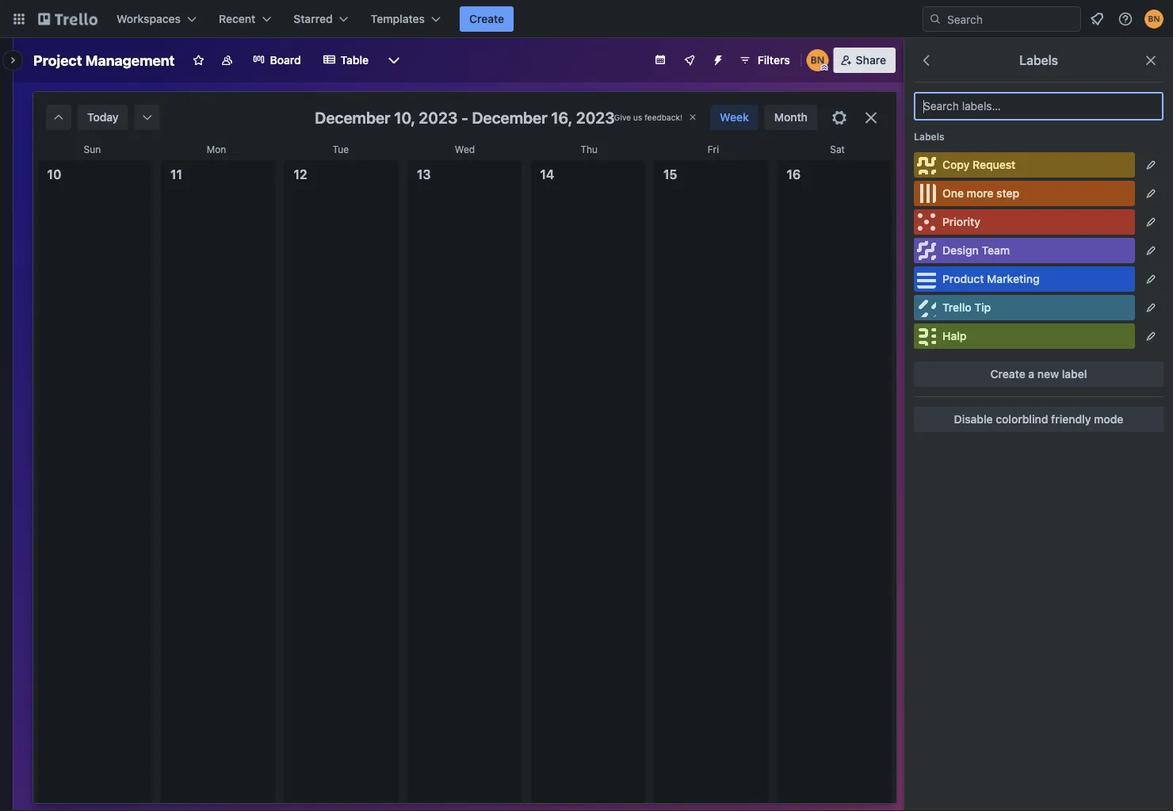 Task type: vqa. For each thing, say whether or not it's contained in the screenshot.
"sm" Icon
yes



Task type: describe. For each thing, give the bounding box(es) containing it.
sm image
[[139, 109, 155, 125]]

ben nelson (bennelson96) image
[[1145, 10, 1164, 29]]

share button
[[834, 48, 896, 73]]

feedback!
[[645, 113, 683, 122]]

one
[[943, 187, 964, 200]]

trello
[[943, 301, 972, 314]]

workspaces
[[117, 12, 181, 25]]

one more step
[[943, 187, 1020, 200]]

new
[[1038, 368, 1059, 381]]

16,
[[551, 108, 573, 126]]

request
[[973, 158, 1016, 171]]

label
[[1062, 368, 1087, 381]]

0 vertical spatial labels
[[1020, 53, 1058, 68]]

color: blue, title: "product marketing" element
[[914, 266, 1135, 292]]

disable
[[954, 413, 993, 426]]

design team
[[943, 244, 1010, 257]]

color: lime, title: "halp" element
[[914, 324, 1135, 349]]

automation image
[[706, 48, 728, 70]]

today button
[[78, 105, 128, 130]]

1 2023 from the left
[[419, 108, 458, 126]]

team
[[982, 244, 1010, 257]]

13
[[417, 167, 431, 182]]

today
[[87, 111, 119, 124]]

colorblind
[[996, 413, 1049, 426]]

a
[[1029, 368, 1035, 381]]

calendar power-up image
[[654, 53, 667, 66]]

search image
[[929, 13, 942, 25]]

sm image
[[51, 109, 67, 125]]

halp
[[943, 329, 967, 343]]

product
[[943, 272, 984, 285]]

1 december from the left
[[315, 108, 391, 126]]

color: purple, title: "design team" element
[[914, 238, 1135, 263]]

Board name text field
[[25, 48, 183, 73]]

us
[[634, 113, 643, 122]]

copy
[[943, 158, 970, 171]]

color: sky, title: "trello tip" element
[[914, 295, 1135, 320]]

ben nelson (bennelson96) image
[[807, 49, 829, 71]]

this member is an admin of this board. image
[[821, 64, 828, 71]]

share
[[856, 54, 886, 67]]

wed
[[455, 144, 475, 155]]

filters
[[758, 54, 790, 67]]

create for create
[[469, 12, 504, 25]]

create for create a new label
[[991, 368, 1026, 381]]

give us feedback! link
[[614, 113, 683, 122]]

product marketing
[[943, 272, 1040, 285]]

disable colorblind friendly mode button
[[914, 407, 1164, 432]]

12
[[294, 167, 307, 182]]

disable colorblind friendly mode
[[954, 413, 1124, 426]]

power ups image
[[683, 54, 696, 67]]

sat
[[830, 144, 845, 155]]

table
[[341, 54, 369, 67]]

marketing
[[987, 272, 1040, 285]]

16
[[787, 167, 801, 182]]

10
[[47, 167, 61, 182]]

color: red, title: "priority" element
[[914, 209, 1135, 235]]

tue
[[333, 144, 349, 155]]

tip
[[975, 301, 991, 314]]

month button
[[765, 105, 818, 130]]

10,
[[394, 108, 415, 126]]

table link
[[314, 48, 378, 73]]

mode
[[1094, 413, 1124, 426]]



Task type: locate. For each thing, give the bounding box(es) containing it.
create inside create button
[[469, 12, 504, 25]]

0 vertical spatial create
[[469, 12, 504, 25]]

create a new label button
[[914, 362, 1164, 387]]

create inside button
[[991, 368, 1026, 381]]

1 vertical spatial labels
[[914, 131, 945, 142]]

Search field
[[942, 7, 1081, 31]]

15
[[664, 167, 678, 182]]

create button
[[460, 6, 514, 32]]

2023
[[419, 108, 458, 126], [576, 108, 615, 126]]

trello tip
[[943, 301, 991, 314]]

Search labels… text field
[[914, 92, 1164, 121]]

fri
[[708, 144, 719, 155]]

1 horizontal spatial 2023
[[576, 108, 615, 126]]

0 horizontal spatial december
[[315, 108, 391, 126]]

star or unstar board image
[[192, 54, 205, 67]]

11
[[170, 167, 182, 182]]

mon
[[207, 144, 226, 155]]

board
[[270, 54, 301, 67]]

filters button
[[734, 48, 795, 73]]

back to home image
[[38, 6, 98, 32]]

labels
[[1020, 53, 1058, 68], [914, 131, 945, 142]]

0 notifications image
[[1088, 10, 1107, 29]]

management
[[85, 52, 175, 69]]

give us feedback!
[[614, 113, 683, 122]]

step
[[997, 187, 1020, 200]]

create
[[469, 12, 504, 25], [991, 368, 1026, 381]]

starred
[[294, 12, 333, 25]]

friendly
[[1051, 413, 1091, 426]]

thu
[[581, 144, 598, 155]]

december 10, 2023 - december 16, 2023
[[315, 108, 615, 126]]

1 horizontal spatial labels
[[1020, 53, 1058, 68]]

templates button
[[361, 6, 450, 32]]

workspaces button
[[107, 6, 206, 32]]

14
[[540, 167, 555, 182]]

give
[[614, 113, 631, 122]]

workspace visible image
[[221, 54, 234, 67]]

starred button
[[284, 6, 358, 32]]

customize views image
[[386, 52, 402, 68]]

2023 left -
[[419, 108, 458, 126]]

december right -
[[472, 108, 548, 126]]

labels up the search labels… text field
[[1020, 53, 1058, 68]]

primary element
[[0, 0, 1174, 38]]

color: yellow, title: "copy request" element
[[914, 152, 1135, 178]]

sun
[[84, 144, 101, 155]]

0 horizontal spatial 2023
[[419, 108, 458, 126]]

december up tue
[[315, 108, 391, 126]]

2023 up thu
[[576, 108, 615, 126]]

1 vertical spatial create
[[991, 368, 1026, 381]]

recent
[[219, 12, 256, 25]]

1 horizontal spatial create
[[991, 368, 1026, 381]]

project management
[[33, 52, 175, 69]]

create a new label
[[991, 368, 1087, 381]]

labels up copy
[[914, 131, 945, 142]]

color: orange, title: "one more step" element
[[914, 181, 1135, 206]]

board link
[[243, 48, 311, 73]]

0 horizontal spatial labels
[[914, 131, 945, 142]]

2 2023 from the left
[[576, 108, 615, 126]]

design
[[943, 244, 979, 257]]

project
[[33, 52, 82, 69]]

templates
[[371, 12, 425, 25]]

1 horizontal spatial december
[[472, 108, 548, 126]]

recent button
[[209, 6, 281, 32]]

more
[[967, 187, 994, 200]]

open information menu image
[[1118, 11, 1134, 27]]

0 horizontal spatial create
[[469, 12, 504, 25]]

priority
[[943, 215, 981, 228]]

december
[[315, 108, 391, 126], [472, 108, 548, 126]]

2 december from the left
[[472, 108, 548, 126]]

-
[[461, 108, 468, 126]]

copy request
[[943, 158, 1016, 171]]

month
[[774, 111, 808, 124]]



